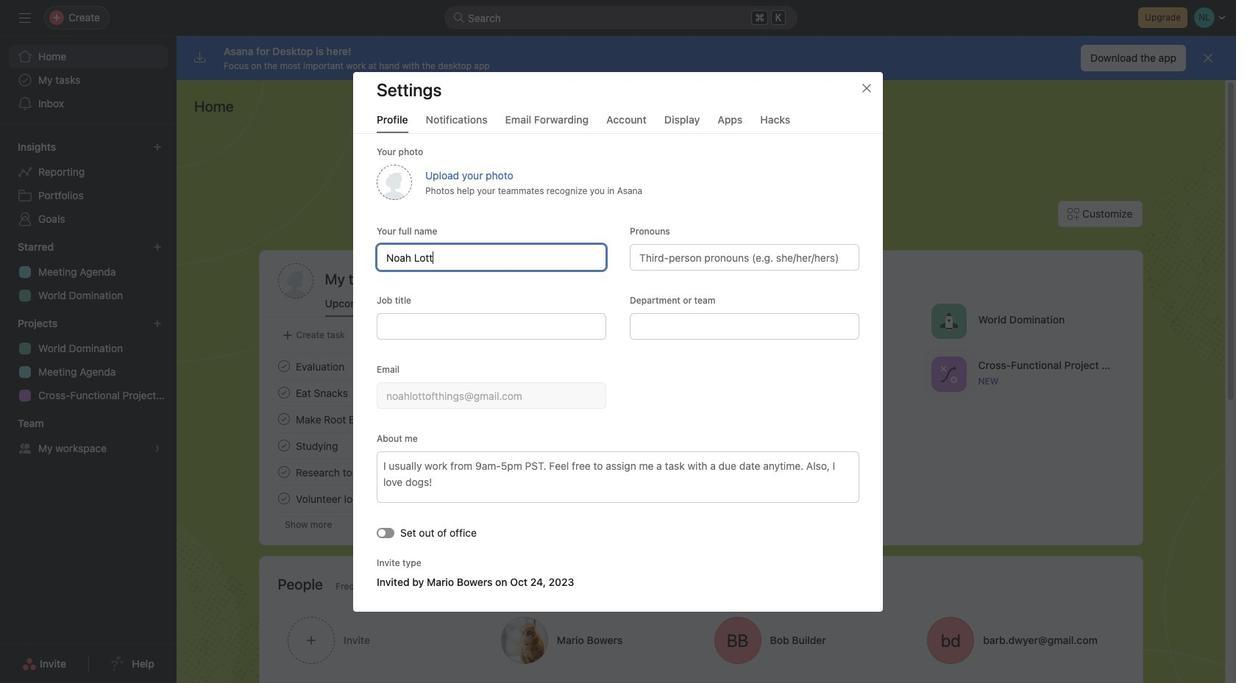 Task type: locate. For each thing, give the bounding box(es) containing it.
global element
[[0, 36, 177, 124]]

1 mark complete checkbox from the top
[[275, 384, 292, 402]]

upload new photo image
[[377, 164, 412, 200]]

1 vertical spatial mark complete checkbox
[[275, 437, 292, 455]]

switch
[[377, 528, 394, 538]]

line_and_symbols image
[[940, 365, 957, 383]]

1 mark complete checkbox from the top
[[275, 358, 292, 375]]

None text field
[[377, 244, 606, 270], [377, 313, 606, 340], [630, 313, 859, 340], [377, 382, 606, 409], [377, 244, 606, 270], [377, 313, 606, 340], [630, 313, 859, 340], [377, 382, 606, 409]]

1 vertical spatial mark complete checkbox
[[275, 411, 292, 428]]

mark complete image
[[275, 358, 292, 375], [275, 411, 292, 428], [275, 437, 292, 455], [275, 464, 292, 481], [275, 490, 292, 508]]

prominent image
[[453, 12, 465, 24]]

5 mark complete image from the top
[[275, 490, 292, 508]]

3 mark complete checkbox from the top
[[275, 490, 292, 508]]

2 mark complete checkbox from the top
[[275, 411, 292, 428]]

2 vertical spatial mark complete checkbox
[[275, 464, 292, 481]]

hide sidebar image
[[19, 12, 31, 24]]

1 mark complete image from the top
[[275, 358, 292, 375]]

0 vertical spatial mark complete checkbox
[[275, 384, 292, 402]]

dismiss image
[[1202, 52, 1214, 64]]

Mark complete checkbox
[[275, 358, 292, 375], [275, 437, 292, 455], [275, 464, 292, 481]]

0 vertical spatial mark complete checkbox
[[275, 358, 292, 375]]

Mark complete checkbox
[[275, 384, 292, 402], [275, 411, 292, 428], [275, 490, 292, 508]]

4 mark complete image from the top
[[275, 464, 292, 481]]

2 vertical spatial mark complete checkbox
[[275, 490, 292, 508]]

close image
[[861, 82, 873, 94]]



Task type: vqa. For each thing, say whether or not it's contained in the screenshot.
Search By Name Or Email text field
no



Task type: describe. For each thing, give the bounding box(es) containing it.
projects element
[[0, 311, 177, 411]]

insights element
[[0, 134, 177, 234]]

add profile photo image
[[278, 263, 313, 299]]

rocket image
[[940, 312, 957, 330]]

2 mark complete image from the top
[[275, 411, 292, 428]]

starred element
[[0, 234, 177, 311]]

Third-person pronouns (e.g. she/her/hers) text field
[[630, 244, 859, 270]]

3 mark complete checkbox from the top
[[275, 464, 292, 481]]

mark complete image
[[275, 384, 292, 402]]

2 mark complete checkbox from the top
[[275, 437, 292, 455]]

teams element
[[0, 411, 177, 464]]

3 mark complete image from the top
[[275, 437, 292, 455]]

I usually work from 9am-5pm PST. Feel free to assign me a task with a due date anytime. Also, I love dogs! text field
[[377, 451, 859, 503]]



